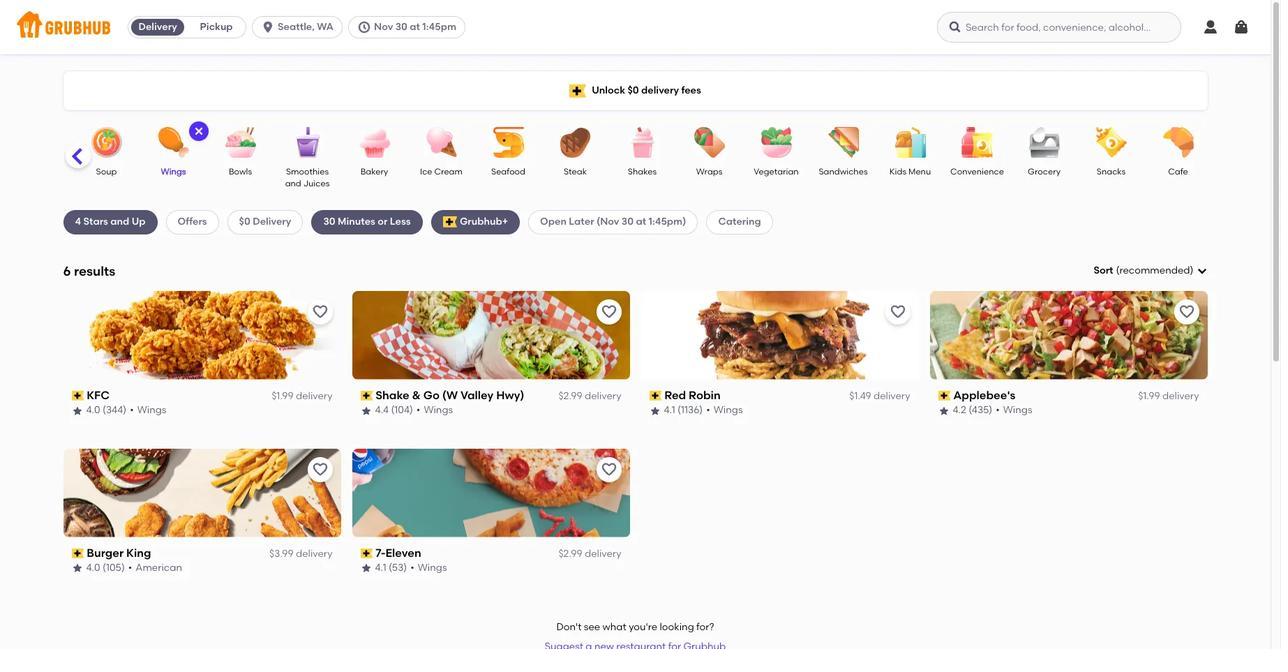 Task type: describe. For each thing, give the bounding box(es) containing it.
juices
[[303, 179, 330, 189]]

bowls image
[[216, 127, 265, 158]]

save this restaurant image for kfc
[[312, 303, 328, 320]]

and inside smoothies and juices
[[285, 179, 301, 189]]

open
[[540, 216, 567, 228]]

Search for food, convenience, alcohol... search field
[[937, 12, 1182, 43]]

1 vertical spatial delivery
[[253, 216, 291, 228]]

save this restaurant image for red robin
[[890, 303, 906, 320]]

4 stars and up
[[75, 216, 146, 228]]

4.0 (344)
[[86, 404, 126, 416]]

0 vertical spatial $0
[[628, 84, 639, 96]]

unlock
[[592, 84, 625, 96]]

6
[[63, 263, 71, 279]]

1 horizontal spatial at
[[636, 216, 646, 228]]

results
[[74, 263, 115, 279]]

4.4 (104)
[[375, 404, 413, 416]]

6 results
[[63, 263, 115, 279]]

applebee's logo image
[[930, 291, 1208, 380]]

4.0 (105)
[[86, 562, 125, 574]]

sandwiches image
[[819, 127, 868, 158]]

(1136)
[[678, 404, 703, 416]]

you're
[[629, 621, 658, 633]]

seattle,
[[278, 21, 315, 33]]

open later (nov 30 at 1:45pm)
[[540, 216, 686, 228]]

shake & go (w valley hwy)
[[376, 389, 524, 402]]

save this restaurant button for burger king
[[307, 457, 333, 482]]

$1.99 for applebee's
[[1138, 390, 1160, 402]]

seattle, wa
[[278, 21, 334, 33]]

grubhub plus flag logo image for grubhub+
[[443, 217, 457, 228]]

$2.99 delivery for 7-eleven
[[559, 548, 622, 560]]

(344)
[[103, 404, 126, 416]]

4.1 for 7-
[[375, 562, 386, 574]]

star icon image for 7-eleven
[[360, 563, 372, 574]]

$2.99 for 7-eleven
[[559, 548, 583, 560]]

wraps image
[[685, 127, 734, 158]]

nov 30 at 1:45pm button
[[348, 16, 471, 38]]

wings for red robin
[[714, 404, 743, 416]]

30 minutes or less
[[323, 216, 411, 228]]

7-
[[376, 546, 386, 560]]

later
[[569, 216, 594, 228]]

bakery image
[[350, 127, 399, 158]]

$0 delivery
[[239, 216, 291, 228]]

pickup
[[200, 21, 233, 33]]

or
[[378, 216, 388, 228]]

wings for 7-eleven
[[418, 562, 447, 574]]

kfc
[[87, 389, 110, 402]]

save this restaurant image for burger king
[[312, 461, 328, 478]]

4.2
[[953, 404, 967, 416]]

$2.99 for shake & go (w valley hwy)
[[559, 390, 583, 402]]

$2.99 delivery for shake & go (w valley hwy)
[[559, 390, 622, 402]]

fees
[[681, 84, 701, 96]]

7-eleven
[[376, 546, 421, 560]]

steak
[[564, 167, 587, 177]]

4.0 for burger king
[[86, 562, 100, 574]]

sort ( recommended )
[[1094, 265, 1194, 276]]

)
[[1190, 265, 1194, 276]]

star icon image for burger king
[[72, 563, 83, 574]]

applebee's
[[954, 389, 1016, 402]]

• for applebee's
[[996, 404, 1000, 416]]

shake
[[376, 389, 409, 402]]

minutes
[[338, 216, 375, 228]]

ice cream image
[[417, 127, 466, 158]]

recommended
[[1120, 265, 1190, 276]]

wings for shake & go (w valley hwy)
[[424, 404, 453, 416]]

0 horizontal spatial $0
[[239, 216, 250, 228]]

4
[[75, 216, 81, 228]]

none field containing sort
[[1094, 264, 1208, 278]]

• wings for kfc
[[130, 404, 166, 416]]

(
[[1116, 265, 1120, 276]]

snacks
[[1097, 167, 1126, 177]]

eleven
[[386, 546, 421, 560]]

seafood
[[491, 167, 526, 177]]

menu
[[909, 167, 931, 177]]

• wings for applebee's
[[996, 404, 1033, 416]]

svg image inside nov 30 at 1:45pm button
[[357, 20, 371, 34]]

star icon image for shake & go (w valley hwy)
[[360, 405, 372, 416]]

grubhub+
[[460, 216, 508, 228]]

• american
[[128, 562, 182, 574]]

7-eleven logo image
[[352, 449, 630, 537]]

main navigation navigation
[[0, 0, 1271, 54]]

go
[[423, 389, 440, 402]]

4.1 for red
[[664, 404, 675, 416]]

vegetarian
[[754, 167, 799, 177]]

wings image
[[149, 127, 198, 158]]

4.1 (53)
[[375, 562, 407, 574]]

kids menu image
[[886, 127, 935, 158]]

robin
[[689, 389, 721, 402]]

delivery for applebee's
[[1163, 390, 1199, 402]]

unlock $0 delivery fees
[[592, 84, 701, 96]]

valley
[[461, 389, 494, 402]]

ice
[[420, 167, 432, 177]]

1:45pm)
[[649, 216, 686, 228]]

for?
[[697, 621, 714, 633]]

1:45pm
[[422, 21, 457, 33]]

red robin logo image
[[641, 291, 919, 380]]

wings for applebee's
[[1004, 404, 1033, 416]]

svg image inside seattle, wa button
[[261, 20, 275, 34]]

star icon image for red robin
[[649, 405, 661, 416]]

burger
[[87, 546, 124, 560]]

see
[[584, 621, 600, 633]]

what
[[603, 621, 627, 633]]

delivery for red robin
[[874, 390, 910, 402]]

(w
[[442, 389, 458, 402]]

wa
[[317, 21, 334, 33]]



Task type: locate. For each thing, give the bounding box(es) containing it.
cafe
[[1169, 167, 1188, 177]]

4 save this restaurant image from the left
[[1178, 303, 1195, 320]]

star icon image for kfc
[[72, 405, 83, 416]]

star icon image left 4.1 (1136)
[[649, 405, 661, 416]]

red robin
[[665, 389, 721, 402]]

subscription pass image
[[72, 391, 84, 401], [938, 391, 951, 401], [72, 549, 84, 558]]

delivery for 7-eleven
[[585, 548, 622, 560]]

1 $2.99 from the top
[[559, 390, 583, 402]]

1 horizontal spatial save this restaurant image
[[601, 461, 617, 478]]

save this restaurant image for shake & go (w valley hwy)
[[601, 303, 617, 320]]

convenience image
[[953, 127, 1002, 158]]

• wings down applebee's
[[996, 404, 1033, 416]]

1 save this restaurant image from the left
[[312, 303, 328, 320]]

2 4.0 from the top
[[86, 562, 100, 574]]

save this restaurant image
[[312, 303, 328, 320], [601, 303, 617, 320], [890, 303, 906, 320], [1178, 303, 1195, 320]]

subscription pass image left red
[[649, 391, 662, 401]]

snacks image
[[1087, 127, 1136, 158]]

sandwiches
[[819, 167, 868, 177]]

star icon image left 4.1 (53)
[[360, 563, 372, 574]]

$3.99 delivery
[[269, 548, 333, 560]]

1 vertical spatial and
[[110, 216, 129, 228]]

0 vertical spatial 4.1
[[664, 404, 675, 416]]

30 right (nov
[[622, 216, 634, 228]]

1 horizontal spatial $1.99
[[1138, 390, 1160, 402]]

0 horizontal spatial save this restaurant image
[[312, 461, 328, 478]]

subscription pass image left burger
[[72, 549, 84, 558]]

1 horizontal spatial grubhub plus flag logo image
[[570, 84, 586, 97]]

star icon image for applebee's
[[938, 405, 950, 416]]

subscription pass image for kfc
[[72, 391, 84, 401]]

cafe image
[[1154, 127, 1203, 158]]

• wings right (344)
[[130, 404, 166, 416]]

wraps
[[696, 167, 723, 177]]

0 vertical spatial delivery
[[139, 21, 177, 33]]

grocery
[[1028, 167, 1061, 177]]

0 horizontal spatial 4.1
[[375, 562, 386, 574]]

0 horizontal spatial $1.99 delivery
[[272, 390, 333, 402]]

• wings for red robin
[[707, 404, 743, 416]]

• for burger king
[[128, 562, 132, 574]]

subscription pass image left 7-
[[360, 549, 373, 558]]

stars
[[83, 216, 108, 228]]

1 $1.99 delivery from the left
[[272, 390, 333, 402]]

subscription pass image for applebee's
[[938, 391, 951, 401]]

delivery inside button
[[139, 21, 177, 33]]

0 horizontal spatial 30
[[323, 216, 336, 228]]

smoothies and juices
[[285, 167, 330, 189]]

sort
[[1094, 265, 1114, 276]]

$2.99 delivery
[[559, 390, 622, 402], [559, 548, 622, 560]]

(105)
[[103, 562, 125, 574]]

1 vertical spatial $2.99 delivery
[[559, 548, 622, 560]]

0 vertical spatial and
[[285, 179, 301, 189]]

1 vertical spatial 4.0
[[86, 562, 100, 574]]

save this restaurant button for kfc
[[307, 299, 333, 324]]

star icon image left "4.2"
[[938, 405, 950, 416]]

• for red robin
[[707, 404, 710, 416]]

• for shake & go (w valley hwy)
[[417, 404, 420, 416]]

offers
[[178, 216, 207, 228]]

• right (53) at the bottom left
[[411, 562, 414, 574]]

save this restaurant image
[[312, 461, 328, 478], [601, 461, 617, 478]]

•
[[130, 404, 134, 416], [417, 404, 420, 416], [707, 404, 710, 416], [996, 404, 1000, 416], [128, 562, 132, 574], [411, 562, 414, 574]]

• wings down go on the bottom of page
[[417, 404, 453, 416]]

star icon image left 4.4
[[360, 405, 372, 416]]

4.1
[[664, 404, 675, 416], [375, 562, 386, 574]]

4.0 for kfc
[[86, 404, 100, 416]]

king
[[126, 546, 151, 560]]

shake & go (w valley hwy) logo image
[[352, 291, 630, 380]]

None field
[[1094, 264, 1208, 278]]

2 save this restaurant image from the left
[[601, 303, 617, 320]]

1 vertical spatial 4.1
[[375, 562, 386, 574]]

soup image
[[82, 127, 131, 158]]

subscription pass image
[[360, 391, 373, 401], [649, 391, 662, 401], [360, 549, 373, 558]]

wings down robin
[[714, 404, 743, 416]]

1 horizontal spatial 4.1
[[664, 404, 675, 416]]

1 vertical spatial $2.99
[[559, 548, 583, 560]]

$1.99 delivery for applebee's
[[1138, 390, 1199, 402]]

delivery left "pickup"
[[139, 21, 177, 33]]

1 $2.99 delivery from the top
[[559, 390, 622, 402]]

wings down eleven
[[418, 562, 447, 574]]

4.0 down burger
[[86, 562, 100, 574]]

don't see what you're looking for?
[[557, 621, 714, 633]]

1 $1.99 from the left
[[272, 390, 294, 402]]

$0
[[628, 84, 639, 96], [239, 216, 250, 228]]

svg image
[[1203, 19, 1219, 36], [1233, 19, 1250, 36], [261, 20, 275, 34], [357, 20, 371, 34], [949, 20, 962, 34], [193, 126, 204, 137], [1197, 265, 1208, 277]]

red
[[665, 389, 686, 402]]

• right (105)
[[128, 562, 132, 574]]

1 vertical spatial $0
[[239, 216, 250, 228]]

0 horizontal spatial and
[[110, 216, 129, 228]]

1 vertical spatial at
[[636, 216, 646, 228]]

kids
[[890, 167, 907, 177]]

looking
[[660, 621, 694, 633]]

and
[[285, 179, 301, 189], [110, 216, 129, 228]]

$1.49 delivery
[[850, 390, 910, 402]]

wings right (344)
[[137, 404, 166, 416]]

(104)
[[391, 404, 413, 416]]

4.1 down 7-
[[375, 562, 386, 574]]

american
[[136, 562, 182, 574]]

4.2 (435)
[[953, 404, 993, 416]]

star icon image
[[72, 405, 83, 416], [360, 405, 372, 416], [649, 405, 661, 416], [938, 405, 950, 416], [72, 563, 83, 574], [360, 563, 372, 574]]

save this restaurant button
[[307, 299, 333, 324], [596, 299, 622, 324], [885, 299, 910, 324], [1174, 299, 1199, 324], [307, 457, 333, 482], [596, 457, 622, 482]]

$0 down bowls
[[239, 216, 250, 228]]

30 right nov
[[395, 21, 408, 33]]

grubhub plus flag logo image left grubhub+
[[443, 217, 457, 228]]

&
[[412, 389, 421, 402]]

grocery image
[[1020, 127, 1069, 158]]

save this restaurant image for applebee's
[[1178, 303, 1195, 320]]

0 horizontal spatial at
[[410, 21, 420, 33]]

2 $2.99 delivery from the top
[[559, 548, 622, 560]]

grubhub plus flag logo image left unlock
[[570, 84, 586, 97]]

cream
[[434, 167, 463, 177]]

subscription pass image left applebee's
[[938, 391, 951, 401]]

wings
[[161, 167, 186, 177], [137, 404, 166, 416], [424, 404, 453, 416], [714, 404, 743, 416], [1004, 404, 1033, 416], [418, 562, 447, 574]]

shakes
[[628, 167, 657, 177]]

seafood image
[[484, 127, 533, 158]]

burger king logo image
[[63, 449, 341, 537]]

delivery for burger king
[[296, 548, 333, 560]]

30 inside button
[[395, 21, 408, 33]]

don't
[[557, 621, 582, 633]]

seattle, wa button
[[252, 16, 348, 38]]

1 horizontal spatial delivery
[[253, 216, 291, 228]]

soup
[[96, 167, 117, 177]]

• wings down eleven
[[411, 562, 447, 574]]

subscription pass image left kfc
[[72, 391, 84, 401]]

0 horizontal spatial grubhub plus flag logo image
[[443, 217, 457, 228]]

subscription pass image for shake & go (w valley hwy)
[[360, 391, 373, 401]]

$1.99 for kfc
[[272, 390, 294, 402]]

1 horizontal spatial $0
[[628, 84, 639, 96]]

steak image
[[551, 127, 600, 158]]

• right (435)
[[996, 404, 1000, 416]]

wings down wings image in the left top of the page
[[161, 167, 186, 177]]

• wings for 7-eleven
[[411, 562, 447, 574]]

4.0 down kfc
[[86, 404, 100, 416]]

1 save this restaurant image from the left
[[312, 461, 328, 478]]

at left 1:45pm) in the right of the page
[[636, 216, 646, 228]]

subscription pass image for 7-eleven
[[360, 549, 373, 558]]

at
[[410, 21, 420, 33], [636, 216, 646, 228]]

• for 7-eleven
[[411, 562, 414, 574]]

(435)
[[969, 404, 993, 416]]

• down &
[[417, 404, 420, 416]]

burger king
[[87, 546, 151, 560]]

delivery button
[[128, 16, 187, 38]]

star icon image left '4.0 (105)'
[[72, 563, 83, 574]]

• down robin
[[707, 404, 710, 416]]

1 horizontal spatial 30
[[395, 21, 408, 33]]

kids menu
[[890, 167, 931, 177]]

4.1 (1136)
[[664, 404, 703, 416]]

kfc logo image
[[63, 291, 341, 380]]

2 $1.99 delivery from the left
[[1138, 390, 1199, 402]]

0 horizontal spatial delivery
[[139, 21, 177, 33]]

delivery down smoothies and juices
[[253, 216, 291, 228]]

2 horizontal spatial 30
[[622, 216, 634, 228]]

$1.99
[[272, 390, 294, 402], [1138, 390, 1160, 402]]

catering
[[719, 216, 761, 228]]

nov
[[374, 21, 393, 33]]

0 horizontal spatial $1.99
[[272, 390, 294, 402]]

smoothies and juices image
[[283, 127, 332, 158]]

nov 30 at 1:45pm
[[374, 21, 457, 33]]

1 horizontal spatial and
[[285, 179, 301, 189]]

grubhub plus flag logo image for unlock $0 delivery fees
[[570, 84, 586, 97]]

delivery
[[139, 21, 177, 33], [253, 216, 291, 228]]

(53)
[[389, 562, 407, 574]]

0 vertical spatial 4.0
[[86, 404, 100, 416]]

2 $2.99 from the top
[[559, 548, 583, 560]]

vegetarian image
[[752, 127, 801, 158]]

3 save this restaurant image from the left
[[890, 303, 906, 320]]

$1.99 delivery for kfc
[[272, 390, 333, 402]]

pickup button
[[187, 16, 246, 38]]

grubhub plus flag logo image
[[570, 84, 586, 97], [443, 217, 457, 228]]

1 4.0 from the top
[[86, 404, 100, 416]]

$0 right unlock
[[628, 84, 639, 96]]

bakery
[[361, 167, 388, 177]]

subscription pass image for burger king
[[72, 549, 84, 558]]

at inside nov 30 at 1:45pm button
[[410, 21, 420, 33]]

save this restaurant button for 7-eleven
[[596, 457, 622, 482]]

• wings for shake & go (w valley hwy)
[[417, 404, 453, 416]]

1 horizontal spatial $1.99 delivery
[[1138, 390, 1199, 402]]

delivery
[[641, 84, 679, 96], [296, 390, 333, 402], [585, 390, 622, 402], [874, 390, 910, 402], [1163, 390, 1199, 402], [296, 548, 333, 560], [585, 548, 622, 560]]

save this restaurant button for red robin
[[885, 299, 910, 324]]

less
[[390, 216, 411, 228]]

wings for kfc
[[137, 404, 166, 416]]

smoothies
[[286, 167, 329, 177]]

star icon image left 4.0 (344)
[[72, 405, 83, 416]]

1 vertical spatial grubhub plus flag logo image
[[443, 217, 457, 228]]

• right (344)
[[130, 404, 134, 416]]

save this restaurant button for shake & go (w valley hwy)
[[596, 299, 622, 324]]

0 vertical spatial at
[[410, 21, 420, 33]]

• for kfc
[[130, 404, 134, 416]]

0 vertical spatial grubhub plus flag logo image
[[570, 84, 586, 97]]

save this restaurant button for applebee's
[[1174, 299, 1199, 324]]

(nov
[[597, 216, 619, 228]]

svg image inside field
[[1197, 265, 1208, 277]]

delivery for shake & go (w valley hwy)
[[585, 390, 622, 402]]

and down smoothies
[[285, 179, 301, 189]]

and left up at the left top
[[110, 216, 129, 228]]

0 vertical spatial $2.99
[[559, 390, 583, 402]]

30 left minutes
[[323, 216, 336, 228]]

0 vertical spatial $2.99 delivery
[[559, 390, 622, 402]]

2 save this restaurant image from the left
[[601, 461, 617, 478]]

ice cream
[[420, 167, 463, 177]]

at left 1:45pm
[[410, 21, 420, 33]]

wings down applebee's
[[1004, 404, 1033, 416]]

hwy)
[[496, 389, 524, 402]]

convenience
[[951, 167, 1004, 177]]

save this restaurant image for 7-eleven
[[601, 461, 617, 478]]

up
[[132, 216, 146, 228]]

subscription pass image for red robin
[[649, 391, 662, 401]]

• wings down robin
[[707, 404, 743, 416]]

4.4
[[375, 404, 389, 416]]

delivery for kfc
[[296, 390, 333, 402]]

shakes image
[[618, 127, 667, 158]]

$1.49
[[850, 390, 871, 402]]

subscription pass image left the shake
[[360, 391, 373, 401]]

wings down go on the bottom of page
[[424, 404, 453, 416]]

4.1 down red
[[664, 404, 675, 416]]

2 $1.99 from the left
[[1138, 390, 1160, 402]]



Task type: vqa. For each thing, say whether or not it's contained in the screenshot.


